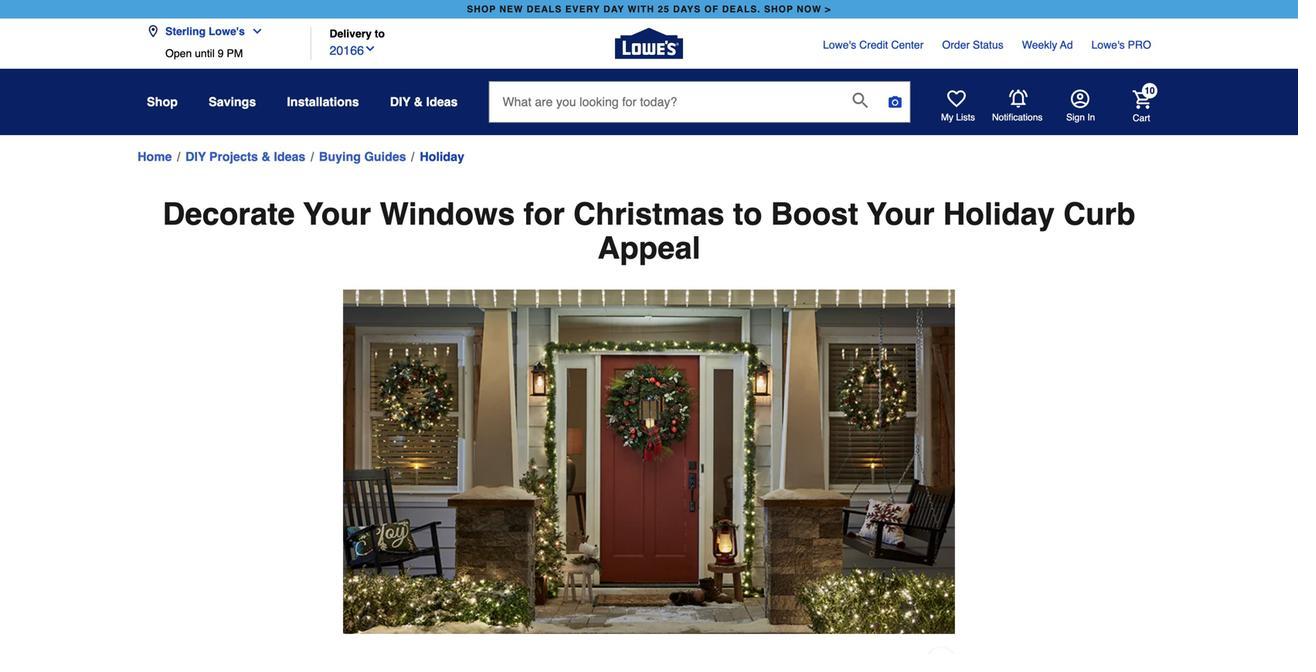 Task type: locate. For each thing, give the bounding box(es) containing it.
my lists link
[[941, 90, 975, 124]]

1 shop from the left
[[467, 4, 496, 15]]

camera image
[[888, 94, 903, 110]]

0 horizontal spatial shop
[[467, 4, 496, 15]]

ideas
[[426, 95, 458, 109], [274, 150, 306, 164]]

1 vertical spatial to
[[733, 196, 762, 232]]

20166 button
[[330, 40, 376, 60]]

& right projects
[[262, 150, 270, 164]]

0 vertical spatial to
[[375, 27, 385, 40]]

to left boost
[[733, 196, 762, 232]]

0 vertical spatial ideas
[[426, 95, 458, 109]]

diy & ideas
[[390, 95, 458, 109]]

1 horizontal spatial &
[[414, 95, 423, 109]]

appeal
[[598, 230, 701, 266]]

1 vertical spatial holiday
[[943, 196, 1055, 232]]

day
[[604, 4, 625, 15]]

lowe's home improvement lists image
[[948, 90, 966, 108]]

order status
[[942, 39, 1004, 51]]

0 horizontal spatial &
[[262, 150, 270, 164]]

1 vertical spatial diy
[[185, 150, 206, 164]]

1 horizontal spatial lowe's
[[823, 39, 856, 51]]

diy for diy projects & ideas
[[185, 150, 206, 164]]

windows
[[380, 196, 515, 232]]

None search field
[[489, 81, 911, 137]]

0 horizontal spatial ideas
[[274, 150, 306, 164]]

sign in
[[1067, 112, 1095, 123]]

lowe's inside button
[[209, 25, 245, 37]]

ideas up holiday link
[[426, 95, 458, 109]]

2 horizontal spatial lowe's
[[1092, 39, 1125, 51]]

savings button
[[209, 88, 256, 116]]

shop left new
[[467, 4, 496, 15]]

1 horizontal spatial your
[[867, 196, 935, 232]]

1 horizontal spatial to
[[733, 196, 762, 232]]

1 horizontal spatial holiday
[[943, 196, 1055, 232]]

0 horizontal spatial diy
[[185, 150, 206, 164]]

0 vertical spatial holiday
[[420, 150, 464, 164]]

buying guides
[[319, 150, 406, 164]]

center
[[891, 39, 924, 51]]

shop new deals every day with 25 days of deals. shop now >
[[467, 4, 831, 15]]

0 horizontal spatial lowe's
[[209, 25, 245, 37]]

shop new deals every day with 25 days of deals. shop now > link
[[464, 0, 835, 19]]

ideas inside button
[[426, 95, 458, 109]]

sterling lowe's button
[[147, 16, 270, 47]]

lowe's credit center link
[[823, 37, 924, 53]]

diy inside button
[[390, 95, 411, 109]]

1 your from the left
[[303, 196, 371, 232]]

& up holiday link
[[414, 95, 423, 109]]

shop
[[467, 4, 496, 15], [764, 4, 794, 15]]

boost
[[771, 196, 859, 232]]

diy left projects
[[185, 150, 206, 164]]

weekly ad
[[1022, 39, 1073, 51]]

1 horizontal spatial shop
[[764, 4, 794, 15]]

installations button
[[287, 88, 359, 116]]

to
[[375, 27, 385, 40], [733, 196, 762, 232]]

shop left now
[[764, 4, 794, 15]]

&
[[414, 95, 423, 109], [262, 150, 270, 164]]

your
[[303, 196, 371, 232], [867, 196, 935, 232]]

chevron down image
[[245, 25, 263, 37]]

lowe's left credit
[[823, 39, 856, 51]]

lowe's up 9
[[209, 25, 245, 37]]

0 horizontal spatial your
[[303, 196, 371, 232]]

sign in button
[[1067, 90, 1095, 124]]

lowe's left pro
[[1092, 39, 1125, 51]]

credit
[[859, 39, 888, 51]]

to up chevron down image
[[375, 27, 385, 40]]

diy
[[390, 95, 411, 109], [185, 150, 206, 164]]

delivery
[[330, 27, 372, 40]]

now
[[797, 4, 822, 15]]

deals
[[527, 4, 562, 15]]

lowe's for lowe's credit center
[[823, 39, 856, 51]]

ideas left buying
[[274, 150, 306, 164]]

2 shop from the left
[[764, 4, 794, 15]]

lowe's
[[209, 25, 245, 37], [823, 39, 856, 51], [1092, 39, 1125, 51]]

1 horizontal spatial diy
[[390, 95, 411, 109]]

0 horizontal spatial to
[[375, 27, 385, 40]]

holiday link
[[420, 148, 464, 166]]

buying guides link
[[319, 148, 406, 166]]

every
[[565, 4, 600, 15]]

1 vertical spatial &
[[262, 150, 270, 164]]

lowe's home improvement account image
[[1071, 90, 1090, 108]]

days
[[673, 4, 701, 15]]

diy up guides
[[390, 95, 411, 109]]

9
[[218, 47, 224, 60]]

sterling
[[165, 25, 206, 37]]

0 vertical spatial &
[[414, 95, 423, 109]]

shop button
[[147, 88, 178, 116]]

chevron down image
[[364, 43, 376, 55]]

holiday
[[420, 150, 464, 164], [943, 196, 1055, 232]]

1 horizontal spatial ideas
[[426, 95, 458, 109]]

0 vertical spatial diy
[[390, 95, 411, 109]]

home link
[[138, 148, 172, 166]]

diy projects & ideas link
[[185, 148, 306, 166]]



Task type: vqa. For each thing, say whether or not it's contained in the screenshot.
Houses,
no



Task type: describe. For each thing, give the bounding box(es) containing it.
projects
[[209, 150, 258, 164]]

notifications
[[992, 112, 1043, 123]]

status
[[973, 39, 1004, 51]]

search image
[[853, 93, 868, 108]]

guides
[[364, 150, 406, 164]]

location image
[[147, 25, 159, 37]]

with
[[628, 4, 655, 15]]

lowe's for lowe's pro
[[1092, 39, 1125, 51]]

savings
[[209, 95, 256, 109]]

lowe's pro
[[1092, 39, 1152, 51]]

weekly ad link
[[1022, 37, 1073, 53]]

weekly
[[1022, 39, 1058, 51]]

pm
[[227, 47, 243, 60]]

delivery to
[[330, 27, 385, 40]]

until
[[195, 47, 215, 60]]

order status link
[[942, 37, 1004, 53]]

0 horizontal spatial holiday
[[420, 150, 464, 164]]

lists
[[956, 112, 975, 123]]

to inside 'decorate your windows for christmas to boost your holiday curb appeal'
[[733, 196, 762, 232]]

my lists
[[941, 112, 975, 123]]

>
[[825, 4, 831, 15]]

diy projects & ideas
[[185, 150, 306, 164]]

my
[[941, 112, 954, 123]]

decorate
[[163, 196, 295, 232]]

1 vertical spatial ideas
[[274, 150, 306, 164]]

of
[[705, 4, 719, 15]]

2 your from the left
[[867, 196, 935, 232]]

lowe's pro link
[[1092, 37, 1152, 53]]

20166
[[330, 43, 364, 58]]

10
[[1145, 85, 1155, 96]]

Search Query text field
[[490, 82, 840, 122]]

holiday inside 'decorate your windows for christmas to boost your holiday curb appeal'
[[943, 196, 1055, 232]]

sterling lowe's
[[165, 25, 245, 37]]

deals.
[[722, 4, 761, 15]]

the exterior of a house decorated for christmas with garlands, wreaths and icicle lights. image
[[343, 290, 955, 635]]

ad
[[1060, 39, 1073, 51]]

lowe's home improvement logo image
[[615, 10, 683, 78]]

cart
[[1133, 113, 1151, 123]]

open
[[165, 47, 192, 60]]

installations
[[287, 95, 359, 109]]

diy & ideas button
[[390, 88, 458, 116]]

shop
[[147, 95, 178, 109]]

sign
[[1067, 112, 1085, 123]]

order
[[942, 39, 970, 51]]

for
[[524, 196, 565, 232]]

home
[[138, 150, 172, 164]]

buying
[[319, 150, 361, 164]]

diy for diy & ideas
[[390, 95, 411, 109]]

25
[[658, 4, 670, 15]]

in
[[1088, 112, 1095, 123]]

lowe's credit center
[[823, 39, 924, 51]]

curb
[[1064, 196, 1136, 232]]

lowe's home improvement cart image
[[1133, 90, 1152, 109]]

lowe's home improvement notification center image
[[1009, 90, 1028, 108]]

pro
[[1128, 39, 1152, 51]]

decorate your windows for christmas to boost your holiday curb appeal
[[163, 196, 1136, 266]]

christmas
[[573, 196, 725, 232]]

open until 9 pm
[[165, 47, 243, 60]]

new
[[500, 4, 523, 15]]

& inside button
[[414, 95, 423, 109]]



